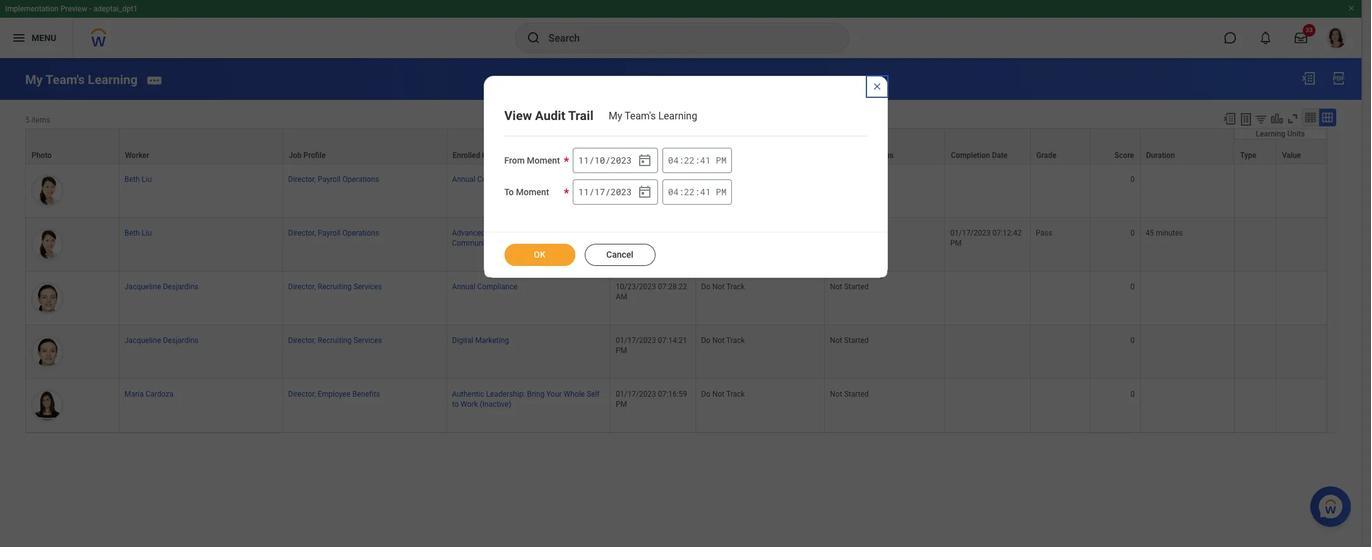 Task type: describe. For each thing, give the bounding box(es) containing it.
do not track for 10/23/2023 07:28:22 am
[[701, 282, 745, 291]]

1 not started element from the top
[[830, 280, 869, 291]]

do for 10/23/2023 07:28:22 am
[[701, 282, 711, 291]]

2 annual compliance link from the top
[[452, 280, 518, 291]]

desjardins for digital
[[163, 336, 199, 345]]

1 director, from the top
[[288, 175, 316, 184]]

11 for 11 / 10 / 2023
[[579, 154, 589, 166]]

0 for advanced business development: communication and negotiation (inactive)
[[1131, 229, 1135, 237]]

enrolled
[[453, 151, 480, 160]]

track for 01/17/2023 07:12:21 pm
[[727, 229, 745, 237]]

11 / 17 / 2023
[[579, 186, 632, 198]]

view audit trail
[[504, 108, 594, 123]]

learning units
[[1256, 129, 1305, 138]]

attendance status
[[702, 151, 765, 160]]

learning inside "popup button"
[[1256, 129, 1286, 138]]

do for 01/17/2023 07:12:21 pm
[[701, 229, 711, 237]]

export to excel image
[[1301, 71, 1317, 86]]

payroll for 10/23/2023 07:28:22 am
[[318, 175, 341, 184]]

do not track element for 01/17/2023 07:12:21 pm
[[701, 226, 745, 237]]

notifications large image
[[1260, 32, 1272, 44]]

ok
[[534, 250, 546, 260]]

learning units button
[[1235, 129, 1327, 139]]

trail
[[568, 108, 594, 123]]

45
[[1146, 229, 1154, 237]]

advanced
[[452, 229, 486, 237]]

status for completion status
[[872, 151, 894, 160]]

01/17/2023 07:12:21 pm
[[616, 229, 689, 248]]

communication
[[452, 239, 506, 248]]

41 for 11 / 17 / 2023
[[700, 186, 711, 198]]

implementation preview -   adeptai_dpt1
[[5, 4, 138, 13]]

recruiting for digital marketing
[[318, 336, 352, 345]]

1 compliance from the top
[[477, 175, 518, 184]]

completion for completion status
[[831, 151, 870, 160]]

profile
[[304, 151, 326, 160]]

negotiation
[[522, 239, 561, 248]]

from moment
[[504, 155, 560, 166]]

table image
[[1305, 111, 1317, 124]]

audit
[[535, 108, 566, 123]]

employee's photo (maria cardoza) image
[[31, 389, 64, 422]]

hour spin button for 11 / 10 / 2023
[[668, 154, 679, 166]]

maria
[[124, 390, 144, 399]]

photo button
[[26, 129, 119, 164]]

calendar image for 11 / 10 / 2023
[[637, 153, 652, 168]]

to moment group
[[573, 179, 658, 205]]

2 employee's photo (jacqueline desjardins) image from the top
[[31, 335, 64, 368]]

expand/collapse chart image
[[1270, 112, 1284, 126]]

10/23/2023 for director, recruiting services
[[616, 282, 656, 291]]

content
[[482, 151, 509, 160]]

advanced business development: communication and negotiation (inactive)
[[452, 229, 595, 248]]

digital marketing
[[452, 336, 509, 345]]

0 for annual compliance
[[1131, 282, 1135, 291]]

1 0 from the top
[[1131, 175, 1135, 184]]

employee's photo (beth liu) image for export to excel image
[[31, 228, 64, 261]]

2023 for 11 / 10 / 2023
[[611, 154, 632, 166]]

pm for 01/17/2023 07:16:59 pm
[[616, 400, 627, 409]]

01/17/2023 for 01/17/2023 07:16:59 pm
[[616, 390, 656, 399]]

moment for 11 / 17 / 2023
[[516, 187, 549, 197]]

5
[[25, 115, 30, 124]]

type button
[[1235, 139, 1276, 164]]

view
[[504, 108, 532, 123]]

minute spin button for 11 / 10 / 2023
[[684, 154, 695, 166]]

/ left "17"
[[589, 186, 595, 198]]

completion status button
[[825, 129, 945, 164]]

attendance
[[702, 151, 741, 160]]

jacqueline desjardins link for annual
[[124, 280, 199, 291]]

5 row from the top
[[25, 272, 1327, 325]]

director, payroll operations link for 01/17/2023
[[288, 226, 379, 237]]

-
[[89, 4, 92, 13]]

maria cardoza link
[[124, 387, 174, 399]]

3 row from the top
[[25, 164, 1327, 218]]

17
[[595, 186, 605, 198]]

development:
[[520, 229, 566, 237]]

cancel button
[[585, 244, 655, 266]]

director, recruiting services link for annual
[[288, 280, 382, 291]]

learning for my team's learning element inside the view audit trail dialog
[[659, 110, 698, 122]]

implementation
[[5, 4, 59, 13]]

completion for completion date
[[951, 151, 990, 160]]

1 track from the top
[[727, 175, 745, 184]]

export to excel image
[[1223, 112, 1237, 126]]

team's for my team's learning element to the left
[[45, 72, 85, 87]]

cancel
[[607, 250, 634, 260]]

41 for 11 / 10 / 2023
[[700, 154, 711, 166]]

duration
[[1146, 151, 1175, 160]]

services for digital marketing
[[354, 336, 382, 345]]

07:12:21
[[658, 229, 687, 237]]

07:12:42
[[993, 229, 1022, 237]]

work
[[461, 400, 478, 409]]

07:14:21
[[658, 336, 687, 345]]

beth for 10/23/2023
[[124, 175, 140, 184]]

do not track element for 01/17/2023 07:14:21 pm
[[701, 334, 745, 345]]

beth liu link for 01/17/2023 07:12:21 pm
[[124, 226, 152, 237]]

ok button
[[504, 244, 575, 266]]

my for my team's learning element to the left
[[25, 72, 43, 87]]

row containing learning units
[[25, 128, 1327, 164]]

grade button
[[1031, 129, 1090, 164]]

profile logan mcneil element
[[1319, 24, 1355, 52]]

digital
[[452, 336, 473, 345]]

job
[[289, 151, 302, 160]]

desjardins for annual
[[163, 282, 199, 291]]

your
[[547, 390, 562, 399]]

director, payroll operations link for 10/23/2023
[[288, 172, 379, 184]]

jacqueline desjardins for annual
[[124, 282, 199, 291]]

not started element for 01/17/2023 07:16:59 pm
[[830, 387, 869, 399]]

registration date
[[617, 151, 675, 160]]

from moment group
[[573, 148, 658, 173]]

whole
[[564, 390, 585, 399]]

value button
[[1277, 139, 1327, 164]]

score
[[1115, 151, 1134, 160]]

duration button
[[1141, 129, 1234, 164]]

01/17/2023 07:16:59 pm
[[616, 390, 689, 409]]

director, employee benefits
[[288, 390, 380, 399]]

leadership:
[[486, 390, 525, 399]]

close edit position image
[[872, 81, 882, 92]]

enrolled content
[[453, 151, 509, 160]]

beth liu for 10/23/2023 07:28:22 am
[[124, 175, 152, 184]]

/ left "10"
[[589, 154, 595, 166]]

1 do not track element from the top
[[701, 172, 745, 184]]

11 / 10 / 2023
[[579, 154, 632, 166]]

bring
[[527, 390, 545, 399]]

0 for authentic leadership: bring your whole self to work (inactive)
[[1131, 390, 1135, 399]]

units
[[1288, 129, 1305, 138]]

04 : 22 : 41 pm for 11 / 17 / 2023
[[668, 186, 727, 198]]

pass
[[1036, 229, 1053, 237]]

10/23/2023 for director, payroll operations
[[616, 175, 656, 184]]

am for director, recruiting services
[[616, 293, 628, 301]]

track for 10/23/2023 07:28:22 am
[[727, 282, 745, 291]]

payroll for 01/17/2023 07:12:21 pm
[[318, 229, 341, 237]]

my team's learning main content
[[0, 58, 1362, 445]]

recruiting for annual compliance
[[318, 282, 352, 291]]

authentic
[[452, 390, 484, 399]]

photo
[[32, 151, 52, 160]]

advanced business development: communication and negotiation (inactive) link
[[452, 226, 595, 248]]

score button
[[1090, 129, 1140, 164]]

completion date button
[[946, 129, 1030, 164]]

second spin button for 11 / 17 / 2023
[[700, 186, 711, 198]]

beth liu for 01/17/2023 07:12:21 pm
[[124, 229, 152, 237]]

jacqueline for digital marketing
[[124, 336, 161, 345]]

employee
[[318, 390, 351, 399]]

0 for digital marketing
[[1131, 336, 1135, 345]]

1 employee's photo (jacqueline desjardins) image from the top
[[31, 282, 64, 315]]

director, payroll operations for 01/17/2023
[[288, 229, 379, 237]]

to
[[504, 187, 514, 197]]

view printable version (pdf) image
[[1332, 71, 1347, 86]]

implementation preview -   adeptai_dpt1 banner
[[0, 0, 1362, 58]]

do for 01/17/2023 07:14:21 pm
[[701, 336, 711, 345]]

inbox large image
[[1295, 32, 1308, 44]]

worker button
[[119, 129, 283, 164]]

and
[[508, 239, 520, 248]]

business
[[487, 229, 518, 237]]

07:16:59
[[658, 390, 687, 399]]

01/17/2023 07:14:21 pm
[[616, 336, 689, 355]]

1 annual compliance link from the top
[[452, 172, 518, 184]]

1 not started from the top
[[830, 282, 869, 291]]

from
[[504, 155, 525, 166]]

/ right "17"
[[605, 186, 611, 198]]

started for 01/17/2023 07:16:59 pm
[[844, 390, 869, 399]]

close environment banner image
[[1348, 4, 1356, 12]]

10
[[595, 154, 605, 166]]

2023 for 11 / 17 / 2023
[[611, 186, 632, 198]]

minute spin button for 11 / 17 / 2023
[[684, 186, 695, 198]]

jacqueline for annual compliance
[[124, 282, 161, 291]]



Task type: locate. For each thing, give the bounding box(es) containing it.
director, for digital marketing
[[288, 336, 316, 345]]

0 vertical spatial 11
[[579, 154, 589, 166]]

01/17/2023
[[616, 229, 656, 237], [951, 229, 991, 237], [616, 336, 656, 345], [616, 390, 656, 399]]

0 vertical spatial services
[[354, 282, 382, 291]]

0 vertical spatial operations
[[343, 175, 379, 184]]

team's up items
[[45, 72, 85, 87]]

hour spin button for 11 / 17 / 2023
[[668, 186, 679, 198]]

04
[[668, 154, 679, 166], [668, 186, 679, 198]]

4 0 from the top
[[1131, 336, 1135, 345]]

before or after midday spin button for 11 / 10 / 2023
[[716, 154, 727, 166]]

07:28:22 for director, recruiting services
[[658, 282, 687, 291]]

moment for 11 / 10 / 2023
[[527, 155, 560, 166]]

digital marketing link
[[452, 334, 509, 345]]

(inactive) down leadership:
[[480, 400, 511, 409]]

2 do not track from the top
[[701, 229, 745, 237]]

2 not started from the top
[[830, 336, 869, 345]]

2023 inside to moment group
[[611, 186, 632, 198]]

2 started from the top
[[844, 336, 869, 345]]

compliance up to
[[477, 175, 518, 184]]

0 horizontal spatial (inactive)
[[480, 400, 511, 409]]

payroll
[[318, 175, 341, 184], [318, 229, 341, 237]]

calendar image
[[637, 153, 652, 168], [637, 184, 652, 200]]

1 director, recruiting services link from the top
[[288, 280, 382, 291]]

annual down communication
[[452, 282, 476, 291]]

1 vertical spatial payroll
[[318, 229, 341, 237]]

2 vertical spatial not started element
[[830, 387, 869, 399]]

not started element
[[830, 280, 869, 291], [830, 334, 869, 345], [830, 387, 869, 399]]

1 vertical spatial annual
[[452, 282, 476, 291]]

1 07:28:22 from the top
[[658, 175, 687, 184]]

0 vertical spatial compliance
[[477, 175, 518, 184]]

operations
[[343, 175, 379, 184], [343, 229, 379, 237]]

1 date from the left
[[660, 151, 675, 160]]

cardoza
[[146, 390, 174, 399]]

1 vertical spatial desjardins
[[163, 336, 199, 345]]

liu
[[142, 175, 152, 184], [142, 229, 152, 237]]

2 director, payroll operations link from the top
[[288, 226, 379, 237]]

team's inside main content
[[45, 72, 85, 87]]

my up 5 items
[[25, 72, 43, 87]]

toolbar inside my team's learning main content
[[1217, 108, 1337, 128]]

11 for 11 / 17 / 2023
[[579, 186, 589, 198]]

director, recruiting services link
[[288, 280, 382, 291], [288, 334, 382, 345]]

adeptai_dpt1
[[94, 4, 138, 13]]

22 for 11 / 17 / 2023
[[684, 186, 695, 198]]

11 left "17"
[[579, 186, 589, 198]]

(inactive) inside advanced business development: communication and negotiation (inactive)
[[563, 239, 595, 248]]

(inactive) inside authentic leadership: bring your whole self to work (inactive)
[[480, 400, 511, 409]]

authentic leadership: bring your whole self to work (inactive) link
[[452, 387, 600, 409]]

22 up the 07:12:21
[[684, 186, 695, 198]]

2 director, payroll operations from the top
[[288, 229, 379, 237]]

1 payroll from the top
[[318, 175, 341, 184]]

registration
[[617, 151, 658, 160]]

0 vertical spatial 22
[[684, 154, 695, 166]]

5 track from the top
[[727, 390, 745, 399]]

services for annual compliance
[[354, 282, 382, 291]]

calendar image inside from moment group
[[637, 153, 652, 168]]

2 do from the top
[[701, 229, 711, 237]]

1 jacqueline desjardins link from the top
[[124, 280, 199, 291]]

04 : 22 : 41 pm for 11 / 10 / 2023
[[668, 154, 727, 166]]

0 vertical spatial employee's photo (jacqueline desjardins) image
[[31, 282, 64, 315]]

1 row from the top
[[25, 128, 1327, 164]]

07:28:22 down registration date
[[658, 175, 687, 184]]

0 horizontal spatial my team's learning element
[[25, 72, 138, 87]]

date right registration
[[660, 151, 675, 160]]

1 vertical spatial operations
[[343, 229, 379, 237]]

calendar image for 11 / 17 / 2023
[[637, 184, 652, 200]]

2 10/23/2023 07:28:22 am from the top
[[616, 282, 689, 301]]

0 horizontal spatial completion
[[831, 151, 870, 160]]

2 11 from the top
[[579, 186, 589, 198]]

hour spin button up the 07:12:21
[[668, 186, 679, 198]]

status for attendance status
[[743, 151, 765, 160]]

my right trail
[[609, 110, 622, 122]]

items
[[31, 115, 50, 124]]

learning for my team's learning element to the left
[[88, 72, 138, 87]]

director, employee benefits link
[[288, 387, 380, 399]]

minute spin button up the 07:12:21
[[684, 186, 695, 198]]

toolbar
[[1217, 108, 1337, 128]]

annual compliance link down communication
[[452, 280, 518, 291]]

1 41 from the top
[[700, 154, 711, 166]]

2 director, from the top
[[288, 229, 316, 237]]

annual for second annual compliance link
[[452, 282, 476, 291]]

1 do not track from the top
[[701, 175, 745, 184]]

1 jacqueline desjardins from the top
[[124, 282, 199, 291]]

0 vertical spatial (inactive)
[[563, 239, 595, 248]]

1 am from the top
[[616, 185, 628, 194]]

1 operations from the top
[[343, 175, 379, 184]]

hour spin button right registration
[[668, 154, 679, 166]]

1 vertical spatial calendar image
[[637, 184, 652, 200]]

(inactive) right negotiation
[[563, 239, 595, 248]]

beth liu
[[124, 175, 152, 184], [124, 229, 152, 237]]

22 for 11 / 10 / 2023
[[684, 154, 695, 166]]

1 second spin button from the top
[[700, 154, 711, 166]]

1 22 from the top
[[684, 154, 695, 166]]

2 second spin button from the top
[[700, 186, 711, 198]]

calendar image inside to moment group
[[637, 184, 652, 200]]

41 right registration date popup button at the top of the page
[[700, 154, 711, 166]]

0 vertical spatial jacqueline desjardins link
[[124, 280, 199, 291]]

10/23/2023 down registration
[[616, 175, 656, 184]]

4 do from the top
[[701, 336, 711, 345]]

my inside view audit trail dialog
[[609, 110, 622, 122]]

5 items
[[25, 115, 50, 124]]

1 annual from the top
[[452, 175, 476, 184]]

2023
[[611, 154, 632, 166], [611, 186, 632, 198]]

marketing
[[475, 336, 509, 345]]

do
[[701, 175, 711, 184], [701, 229, 711, 237], [701, 282, 711, 291], [701, 336, 711, 345], [701, 390, 711, 399]]

1 horizontal spatial my
[[609, 110, 622, 122]]

0 horizontal spatial learning
[[88, 72, 138, 87]]

1 director, recruiting services from the top
[[288, 282, 382, 291]]

(inactive)
[[563, 239, 595, 248], [480, 400, 511, 409]]

authentic leadership: bring your whole self to work (inactive)
[[452, 390, 600, 409]]

11 inside to moment group
[[579, 186, 589, 198]]

job profile button
[[283, 129, 446, 164]]

2 04 : 22 : 41 pm from the top
[[668, 186, 727, 198]]

2 annual from the top
[[452, 282, 476, 291]]

second spin button for 11 / 10 / 2023
[[700, 154, 711, 166]]

minute spin button left attendance
[[684, 154, 695, 166]]

07:28:22 down 01/17/2023 07:12:21 pm
[[658, 282, 687, 291]]

1 vertical spatial 41
[[700, 186, 711, 198]]

2 annual compliance from the top
[[452, 282, 518, 291]]

0 vertical spatial employee's photo (beth liu) image
[[31, 174, 64, 207]]

0 vertical spatial 10/23/2023
[[616, 175, 656, 184]]

search image
[[526, 30, 541, 45]]

am for director, payroll operations
[[616, 185, 628, 194]]

jacqueline desjardins
[[124, 282, 199, 291], [124, 336, 199, 345]]

:
[[679, 154, 684, 166], [695, 154, 700, 166], [679, 186, 684, 198], [695, 186, 700, 198]]

0 horizontal spatial date
[[660, 151, 675, 160]]

value
[[1282, 151, 1302, 160]]

1 vertical spatial second spin button
[[700, 186, 711, 198]]

director, recruiting services link for digital
[[288, 334, 382, 345]]

1 vertical spatial minute spin button
[[684, 186, 695, 198]]

pm inside '01/17/2023 07:16:59 pm'
[[616, 400, 627, 409]]

04 for 11 / 10 / 2023
[[668, 154, 679, 166]]

do not track for 01/17/2023 07:14:21 pm
[[701, 336, 745, 345]]

annual compliance link down enrolled content
[[452, 172, 518, 184]]

my team's learning inside my team's learning main content
[[25, 72, 138, 87]]

2 22 from the top
[[684, 186, 695, 198]]

1 beth from the top
[[124, 175, 140, 184]]

second spin button down attendance
[[700, 186, 711, 198]]

do not track element
[[701, 172, 745, 184], [701, 226, 745, 237], [701, 280, 745, 291], [701, 334, 745, 345], [701, 387, 745, 399]]

1 vertical spatial employee's photo (jacqueline desjardins) image
[[31, 335, 64, 368]]

not
[[713, 175, 725, 184], [713, 229, 725, 237], [713, 282, 725, 291], [830, 282, 843, 291], [713, 336, 725, 345], [830, 336, 843, 345], [713, 390, 725, 399], [830, 390, 843, 399]]

1 calendar image from the top
[[637, 153, 652, 168]]

1 jacqueline from the top
[[124, 282, 161, 291]]

team's inside view audit trail dialog
[[625, 110, 656, 122]]

date left grade
[[992, 151, 1008, 160]]

0 vertical spatial 07:28:22
[[658, 175, 687, 184]]

date inside popup button
[[660, 151, 675, 160]]

benefits
[[353, 390, 380, 399]]

not started
[[830, 282, 869, 291], [830, 336, 869, 345], [830, 390, 869, 399]]

0 vertical spatial payroll
[[318, 175, 341, 184]]

1 vertical spatial moment
[[516, 187, 549, 197]]

1 04 from the top
[[668, 154, 679, 166]]

1 hour spin button from the top
[[668, 154, 679, 166]]

fullscreen image
[[1286, 112, 1300, 126]]

my team's learning for my team's learning element to the left
[[25, 72, 138, 87]]

0 vertical spatial am
[[616, 185, 628, 194]]

view audit trail dialog
[[484, 76, 888, 278]]

01/17/2023 inside 01/17/2023 07:12:42 pm
[[951, 229, 991, 237]]

do not track
[[701, 175, 745, 184], [701, 229, 745, 237], [701, 282, 745, 291], [701, 336, 745, 345], [701, 390, 745, 399]]

41 down attendance
[[700, 186, 711, 198]]

not started element for 01/17/2023 07:14:21 pm
[[830, 334, 869, 345]]

compliance down and
[[477, 282, 518, 291]]

10/23/2023 07:28:22 am for operations
[[616, 175, 689, 194]]

liu for 01/17/2023
[[142, 229, 152, 237]]

director, payroll operations
[[288, 175, 379, 184], [288, 229, 379, 237]]

0 vertical spatial learning
[[88, 72, 138, 87]]

preview
[[60, 4, 87, 13]]

2 jacqueline desjardins from the top
[[124, 336, 199, 345]]

0 vertical spatial 04 : 22 : 41 pm
[[668, 154, 727, 166]]

1 vertical spatial started
[[844, 336, 869, 345]]

annual for second annual compliance link from the bottom
[[452, 175, 476, 184]]

jacqueline desjardins for digital
[[124, 336, 199, 345]]

2 2023 from the top
[[611, 186, 632, 198]]

0 vertical spatial beth
[[124, 175, 140, 184]]

2 not started element from the top
[[830, 334, 869, 345]]

to
[[452, 400, 459, 409]]

annual compliance for second annual compliance link
[[452, 282, 518, 291]]

learning inside view audit trail dialog
[[659, 110, 698, 122]]

1 do from the top
[[701, 175, 711, 184]]

0 vertical spatial not started
[[830, 282, 869, 291]]

attendance status button
[[696, 129, 825, 164]]

my team's learning element up items
[[25, 72, 138, 87]]

0 vertical spatial before or after midday spin button
[[716, 154, 727, 166]]

1 vertical spatial jacqueline desjardins
[[124, 336, 199, 345]]

2 status from the left
[[872, 151, 894, 160]]

type
[[1241, 151, 1257, 160]]

2 completion from the left
[[951, 151, 990, 160]]

pm for 01/17/2023 07:12:21 pm
[[616, 239, 627, 248]]

team's
[[45, 72, 85, 87], [625, 110, 656, 122]]

1 horizontal spatial date
[[992, 151, 1008, 160]]

track for 01/17/2023 07:14:21 pm
[[727, 336, 745, 345]]

cell
[[946, 164, 1031, 218], [1031, 164, 1090, 218], [1141, 164, 1235, 218], [1235, 164, 1277, 218], [1277, 164, 1327, 218], [1235, 218, 1277, 272], [1277, 218, 1327, 272], [946, 272, 1031, 325], [1031, 272, 1090, 325], [1141, 272, 1235, 325], [1235, 272, 1277, 325], [1277, 272, 1327, 325], [946, 325, 1031, 379], [1031, 325, 1090, 379], [1141, 325, 1235, 379], [1235, 325, 1277, 379], [1277, 325, 1327, 379], [946, 379, 1031, 433], [1031, 379, 1090, 433], [1141, 379, 1235, 433], [1235, 379, 1277, 433], [1277, 379, 1327, 433]]

01/17/2023 left 07:14:21
[[616, 336, 656, 345]]

beth for 01/17/2023
[[124, 229, 140, 237]]

1 vertical spatial (inactive)
[[480, 400, 511, 409]]

1 vertical spatial jacqueline
[[124, 336, 161, 345]]

1 vertical spatial my team's learning element
[[609, 110, 705, 122]]

2023 right "17"
[[611, 186, 632, 198]]

status
[[743, 151, 765, 160], [872, 151, 894, 160]]

5 do from the top
[[701, 390, 711, 399]]

04 : 22 : 41 pm
[[668, 154, 727, 166], [668, 186, 727, 198]]

/ right "10"
[[605, 154, 611, 166]]

pm for 01/17/2023 07:14:21 pm
[[616, 346, 627, 355]]

0 vertical spatial team's
[[45, 72, 85, 87]]

2 07:28:22 from the top
[[658, 282, 687, 291]]

director, recruiting services for digital marketing
[[288, 336, 382, 345]]

0 vertical spatial moment
[[527, 155, 560, 166]]

pm inside 01/17/2023 07:12:21 pm
[[616, 239, 627, 248]]

second spin button right registration date popup button at the top of the page
[[700, 154, 711, 166]]

5 do not track element from the top
[[701, 387, 745, 399]]

director, for authentic leadership: bring your whole self to work (inactive)
[[288, 390, 316, 399]]

10/23/2023 07:28:22 am for services
[[616, 282, 689, 301]]

my team's learning inside view audit trail dialog
[[609, 110, 698, 122]]

1 vertical spatial 10/23/2023 07:28:22 am
[[616, 282, 689, 301]]

5 director, from the top
[[288, 390, 316, 399]]

0 vertical spatial my team's learning element
[[25, 72, 138, 87]]

2 beth from the top
[[124, 229, 140, 237]]

enrolled content button
[[447, 129, 610, 164]]

1 vertical spatial 04 : 22 : 41 pm
[[668, 186, 727, 198]]

calendar image down registration date
[[637, 184, 652, 200]]

01/17/2023 for 01/17/2023 07:14:21 pm
[[616, 336, 656, 345]]

pass element
[[1036, 226, 1053, 237]]

1 status from the left
[[743, 151, 765, 160]]

my team's learning element inside view audit trail dialog
[[609, 110, 705, 122]]

2 vertical spatial started
[[844, 390, 869, 399]]

1 vertical spatial beth
[[124, 229, 140, 237]]

1 vertical spatial jacqueline desjardins link
[[124, 334, 199, 345]]

2 operations from the top
[[343, 229, 379, 237]]

1 vertical spatial beth liu
[[124, 229, 152, 237]]

row containing type
[[25, 139, 1327, 164]]

2023 right "10"
[[611, 154, 632, 166]]

1 horizontal spatial status
[[872, 151, 894, 160]]

date inside 'popup button'
[[992, 151, 1008, 160]]

completion inside 'popup button'
[[951, 151, 990, 160]]

2 vertical spatial not started
[[830, 390, 869, 399]]

employee's photo (beth liu) image
[[31, 174, 64, 207], [31, 228, 64, 261]]

45 minutes
[[1146, 229, 1183, 237]]

01/17/2023 inside 01/17/2023 07:14:21 pm
[[616, 336, 656, 345]]

1 vertical spatial before or after midday spin button
[[716, 186, 727, 198]]

1 vertical spatial hour spin button
[[668, 186, 679, 198]]

annual
[[452, 175, 476, 184], [452, 282, 476, 291]]

4 row from the top
[[25, 218, 1327, 272]]

4 track from the top
[[727, 336, 745, 345]]

jacqueline desjardins link for digital
[[124, 334, 199, 345]]

2 horizontal spatial learning
[[1256, 129, 1286, 138]]

0 vertical spatial second spin button
[[700, 154, 711, 166]]

3 track from the top
[[727, 282, 745, 291]]

director, for advanced business development: communication and negotiation (inactive)
[[288, 229, 316, 237]]

2023 inside from moment group
[[611, 154, 632, 166]]

2 0 from the top
[[1131, 229, 1135, 237]]

0 vertical spatial director, payroll operations
[[288, 175, 379, 184]]

2 10/23/2023 from the top
[[616, 282, 656, 291]]

completed element
[[830, 226, 867, 237]]

select to filter grid data image
[[1255, 112, 1269, 126]]

minutes
[[1156, 229, 1183, 237]]

2 liu from the top
[[142, 229, 152, 237]]

2 jacqueline from the top
[[124, 336, 161, 345]]

pm inside 01/17/2023 07:14:21 pm
[[616, 346, 627, 355]]

second spin button
[[700, 154, 711, 166], [700, 186, 711, 198]]

pm inside 01/17/2023 07:12:42 pm
[[951, 239, 962, 248]]

1 vertical spatial 07:28:22
[[658, 282, 687, 291]]

started for 01/17/2023 07:14:21 pm
[[844, 336, 869, 345]]

do not track element for 10/23/2023 07:28:22 am
[[701, 280, 745, 291]]

my team's learning up registration date popup button at the top of the page
[[609, 110, 698, 122]]

1 started from the top
[[844, 282, 869, 291]]

10/23/2023
[[616, 175, 656, 184], [616, 282, 656, 291]]

1 vertical spatial liu
[[142, 229, 152, 237]]

0 vertical spatial jacqueline desjardins
[[124, 282, 199, 291]]

1 vertical spatial compliance
[[477, 282, 518, 291]]

1 vertical spatial 2023
[[611, 186, 632, 198]]

2 row from the top
[[25, 139, 1327, 164]]

my inside main content
[[25, 72, 43, 87]]

1 vertical spatial 11
[[579, 186, 589, 198]]

not started for 01/17/2023 07:16:59 pm
[[830, 390, 869, 399]]

1 vertical spatial my
[[609, 110, 622, 122]]

2 jacqueline desjardins link from the top
[[124, 334, 199, 345]]

maria cardoza
[[124, 390, 174, 399]]

1 vertical spatial director, payroll operations
[[288, 229, 379, 237]]

0 vertical spatial annual compliance link
[[452, 172, 518, 184]]

1 horizontal spatial completion
[[951, 151, 990, 160]]

my team's learning element up registration date popup button at the top of the page
[[609, 110, 705, 122]]

completion inside popup button
[[831, 151, 870, 160]]

7 row from the top
[[25, 379, 1327, 433]]

3 not started from the top
[[830, 390, 869, 399]]

desjardins
[[163, 282, 199, 291], [163, 336, 199, 345]]

completion status
[[831, 151, 894, 160]]

1 vertical spatial recruiting
[[318, 336, 352, 345]]

2 employee's photo (beth liu) image from the top
[[31, 228, 64, 261]]

do not track for 01/17/2023 07:12:21 pm
[[701, 229, 745, 237]]

0 vertical spatial started
[[844, 282, 869, 291]]

1 horizontal spatial team's
[[625, 110, 656, 122]]

annual compliance down enrolled content
[[452, 175, 518, 184]]

1 04 : 22 : 41 pm from the top
[[668, 154, 727, 166]]

0 vertical spatial beth liu
[[124, 175, 152, 184]]

employee's photo (beth liu) image for export to excel icon
[[31, 174, 64, 207]]

row containing maria cardoza
[[25, 379, 1327, 433]]

0 vertical spatial my team's learning
[[25, 72, 138, 87]]

5 do not track from the top
[[701, 390, 745, 399]]

export to worksheets image
[[1239, 112, 1254, 127]]

04 right registration
[[668, 154, 679, 166]]

0 vertical spatial 04
[[668, 154, 679, 166]]

my team's learning up items
[[25, 72, 138, 87]]

1 vertical spatial annual compliance
[[452, 282, 518, 291]]

2 track from the top
[[727, 229, 745, 237]]

0 vertical spatial recruiting
[[318, 282, 352, 291]]

1 vertical spatial 04
[[668, 186, 679, 198]]

recruiting
[[318, 282, 352, 291], [318, 336, 352, 345]]

team's for my team's learning element inside the view audit trail dialog
[[625, 110, 656, 122]]

0 vertical spatial 41
[[700, 154, 711, 166]]

11 left "10"
[[579, 154, 589, 166]]

4 do not track from the top
[[701, 336, 745, 345]]

operations for 01/17/2023 07:12:21 pm
[[343, 229, 379, 237]]

0 vertical spatial 10/23/2023 07:28:22 am
[[616, 175, 689, 194]]

am right "17"
[[616, 185, 628, 194]]

liu for 10/23/2023
[[142, 175, 152, 184]]

01/17/2023 for 01/17/2023 07:12:42 pm
[[951, 229, 991, 237]]

2 before or after midday spin button from the top
[[716, 186, 727, 198]]

jacqueline
[[124, 282, 161, 291], [124, 336, 161, 345]]

1 annual compliance from the top
[[452, 175, 518, 184]]

hour spin button
[[668, 154, 679, 166], [668, 186, 679, 198]]

director,
[[288, 175, 316, 184], [288, 229, 316, 237], [288, 282, 316, 291], [288, 336, 316, 345], [288, 390, 316, 399]]

0 vertical spatial desjardins
[[163, 282, 199, 291]]

0 horizontal spatial my team's learning
[[25, 72, 138, 87]]

my team's learning element
[[25, 72, 138, 87], [609, 110, 705, 122]]

1 desjardins from the top
[[163, 282, 199, 291]]

pm for 01/17/2023 07:12:42 pm
[[951, 239, 962, 248]]

1 horizontal spatial learning
[[659, 110, 698, 122]]

job profile
[[289, 151, 326, 160]]

registration date button
[[611, 129, 696, 164]]

grade
[[1037, 151, 1057, 160]]

1 10/23/2023 07:28:22 am from the top
[[616, 175, 689, 194]]

10/23/2023 down cancel button
[[616, 282, 656, 291]]

4 director, from the top
[[288, 336, 316, 345]]

2 beth liu from the top
[[124, 229, 152, 237]]

0 horizontal spatial my
[[25, 72, 43, 87]]

1 vertical spatial team's
[[625, 110, 656, 122]]

am down cancel button
[[616, 293, 628, 301]]

annual compliance for second annual compliance link from the bottom
[[452, 175, 518, 184]]

2 am from the top
[[616, 293, 628, 301]]

learning
[[88, 72, 138, 87], [659, 110, 698, 122], [1256, 129, 1286, 138]]

to moment
[[504, 187, 549, 197]]

1 vertical spatial not started element
[[830, 334, 869, 345]]

moment right to
[[516, 187, 549, 197]]

0 vertical spatial director, recruiting services link
[[288, 280, 382, 291]]

04 for 11 / 17 / 2023
[[668, 186, 679, 198]]

1 services from the top
[[354, 282, 382, 291]]

1 liu from the top
[[142, 175, 152, 184]]

01/17/2023 up cancel
[[616, 229, 656, 237]]

2 compliance from the top
[[477, 282, 518, 291]]

not started for 01/17/2023 07:14:21 pm
[[830, 336, 869, 345]]

completed
[[830, 229, 867, 237]]

annual down enrolled
[[452, 175, 476, 184]]

expand table image
[[1322, 111, 1334, 124]]

1 horizontal spatial (inactive)
[[563, 239, 595, 248]]

director, for annual compliance
[[288, 282, 316, 291]]

completion date
[[951, 151, 1008, 160]]

self
[[587, 390, 600, 399]]

1 before or after midday spin button from the top
[[716, 154, 727, 166]]

6 row from the top
[[25, 325, 1327, 379]]

1 employee's photo (beth liu) image from the top
[[31, 174, 64, 207]]

0 vertical spatial director, payroll operations link
[[288, 172, 379, 184]]

3 director, from the top
[[288, 282, 316, 291]]

3 do not track from the top
[[701, 282, 745, 291]]

worker
[[125, 151, 149, 160]]

3 0 from the top
[[1131, 282, 1135, 291]]

before or after midday spin button for 11 / 17 / 2023
[[716, 186, 727, 198]]

10/23/2023 07:28:22 am down registration date
[[616, 175, 689, 194]]

my for my team's learning element inside the view audit trail dialog
[[609, 110, 622, 122]]

01/17/2023 left 07:12:42
[[951, 229, 991, 237]]

0 vertical spatial minute spin button
[[684, 154, 695, 166]]

beth liu link
[[124, 172, 152, 184], [124, 226, 152, 237]]

pm
[[716, 154, 727, 166], [716, 186, 727, 198], [616, 239, 627, 248], [951, 239, 962, 248], [616, 346, 627, 355], [616, 400, 627, 409]]

0 vertical spatial 2023
[[611, 154, 632, 166]]

3 do from the top
[[701, 282, 711, 291]]

director, payroll operations for 10/23/2023
[[288, 175, 379, 184]]

beth liu link for 10/23/2023 07:28:22 am
[[124, 172, 152, 184]]

team's up registration date popup button at the top of the page
[[625, 110, 656, 122]]

date for completion date
[[992, 151, 1008, 160]]

completion
[[831, 151, 870, 160], [951, 151, 990, 160]]

0 vertical spatial my
[[25, 72, 43, 87]]

10/23/2023 07:28:22 am down cancel button
[[616, 282, 689, 301]]

employee's photo (jacqueline desjardins) image
[[31, 282, 64, 315], [31, 335, 64, 368]]

07:28:22 for director, payroll operations
[[658, 175, 687, 184]]

1 vertical spatial 22
[[684, 186, 695, 198]]

0 vertical spatial annual
[[452, 175, 476, 184]]

annual compliance
[[452, 175, 518, 184], [452, 282, 518, 291]]

1 vertical spatial director, payroll operations link
[[288, 226, 379, 237]]

04 up the 07:12:21
[[668, 186, 679, 198]]

minute spin button
[[684, 154, 695, 166], [684, 186, 695, 198]]

1 completion from the left
[[831, 151, 870, 160]]

1 beth liu link from the top
[[124, 172, 152, 184]]

0 horizontal spatial status
[[743, 151, 765, 160]]

row
[[25, 128, 1327, 164], [25, 139, 1327, 164], [25, 164, 1327, 218], [25, 218, 1327, 272], [25, 272, 1327, 325], [25, 325, 1327, 379], [25, 379, 1327, 433]]

22 left attendance
[[684, 154, 695, 166]]

1 vertical spatial my team's learning
[[609, 110, 698, 122]]

my team's learning for my team's learning element inside the view audit trail dialog
[[609, 110, 698, 122]]

operations for 10/23/2023 07:28:22 am
[[343, 175, 379, 184]]

compliance
[[477, 175, 518, 184], [477, 282, 518, 291]]

annual compliance down communication
[[452, 282, 518, 291]]

date for registration date
[[660, 151, 675, 160]]

01/17/2023 left 07:16:59
[[616, 390, 656, 399]]

1 vertical spatial director, recruiting services link
[[288, 334, 382, 345]]

1 director, payroll operations from the top
[[288, 175, 379, 184]]

moment right the from
[[527, 155, 560, 166]]

11 inside from moment group
[[579, 154, 589, 166]]

0 vertical spatial liu
[[142, 175, 152, 184]]

01/17/2023 inside 01/17/2023 07:12:21 pm
[[616, 229, 656, 237]]

2 do not track element from the top
[[701, 226, 745, 237]]

director, payroll operations link
[[288, 172, 379, 184], [288, 226, 379, 237]]

1 vertical spatial not started
[[830, 336, 869, 345]]

calendar image right '11 / 10 / 2023'
[[637, 153, 652, 168]]

1 vertical spatial beth liu link
[[124, 226, 152, 237]]

01/17/2023 inside '01/17/2023 07:16:59 pm'
[[616, 390, 656, 399]]

before or after midday spin button
[[716, 154, 727, 166], [716, 186, 727, 198]]

0 vertical spatial calendar image
[[637, 153, 652, 168]]

date
[[660, 151, 675, 160], [992, 151, 1008, 160]]

2 41 from the top
[[700, 186, 711, 198]]



Task type: vqa. For each thing, say whether or not it's contained in the screenshot.
the rightmost Team's
yes



